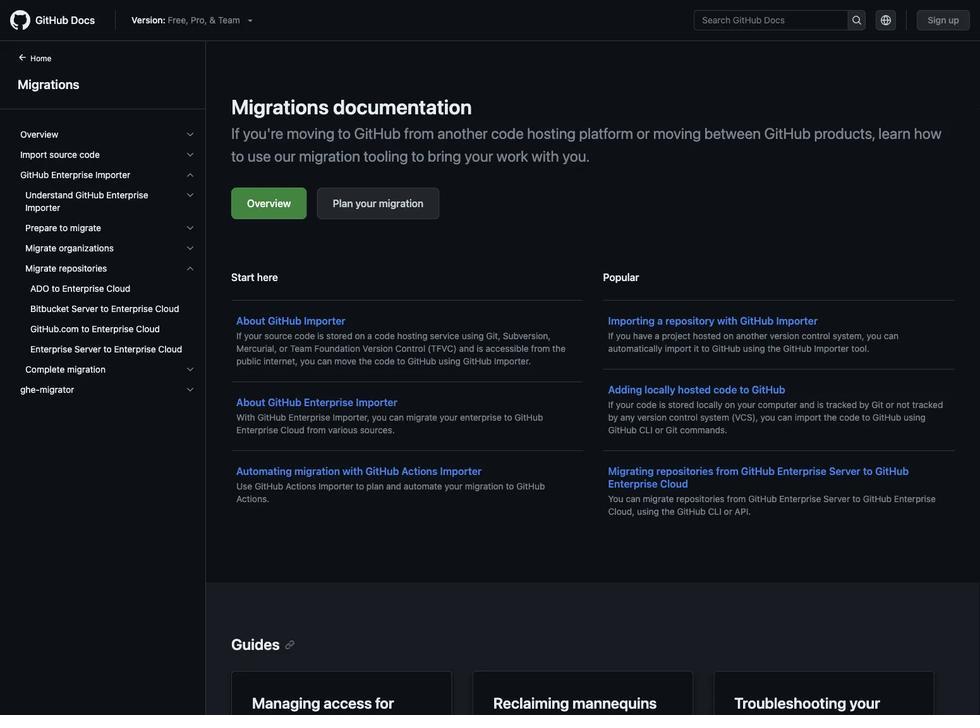 Task type: describe. For each thing, give the bounding box(es) containing it.
sign
[[929, 15, 947, 25]]

and inside adding locally hosted code to github if your code is stored locally on your computer and is tracked by git or not tracked by any version control system (vcs), you can import the code to github using github cli or git commands.
[[800, 400, 815, 410]]

complete migration
[[25, 365, 106, 375]]

plan your migration link
[[317, 188, 440, 219]]

have
[[634, 331, 653, 341]]

migrate inside dropdown button
[[70, 223, 101, 233]]

sc 9kayk9 0 image for github
[[185, 190, 195, 200]]

a up project
[[658, 315, 663, 327]]

hosting inside migrations documentation if you're moving to github from another code hosting platform or moving between github products, learn how to use our migration tooling to bring your work with you.
[[527, 125, 576, 142]]

enterprise inside bitbucket server to enterprise cloud link
[[111, 304, 153, 314]]

public
[[237, 356, 261, 367]]

guides
[[231, 636, 280, 654]]

you
[[609, 494, 624, 505]]

you up tool.
[[867, 331, 882, 341]]

if inside migrations documentation if you're moving to github from another code hosting platform or moving between github products, learn how to use our migration tooling to bring your work with you.
[[231, 125, 240, 142]]

you.
[[563, 147, 590, 165]]

overview inside overview dropdown button
[[20, 129, 58, 140]]

using down (tfvc)
[[439, 356, 461, 367]]

not
[[897, 400, 911, 410]]

understand github enterprise importer button
[[15, 185, 200, 218]]

can inside about github enterprise importer with github enterprise importer, you can migrate your enterprise to github enterprise cloud from various sources.
[[389, 413, 404, 423]]

subversion,
[[503, 331, 551, 341]]

commands.
[[680, 425, 728, 436]]

internet,
[[264, 356, 298, 367]]

1 moving from the left
[[287, 125, 335, 142]]

managing access for
[[252, 695, 394, 716]]

about github importer if your source code is stored on a code hosting service using git, subversion, mercurial, or team foundation version control (tfvc) and is accessible from the public internet, you can move the code to github using github importer.
[[237, 315, 566, 367]]

start here
[[231, 272, 278, 284]]

select language: current language is english image
[[882, 15, 892, 25]]

sc 9kayk9 0 image for prepare to migrate
[[185, 223, 195, 233]]

bitbucket
[[30, 304, 69, 314]]

0 vertical spatial locally
[[645, 384, 676, 396]]

mannequins
[[573, 695, 657, 713]]

code inside import source code dropdown button
[[80, 150, 100, 160]]

with inside migrations documentation if you're moving to github from another code hosting platform or moving between github products, learn how to use our migration tooling to bring your work with you.
[[532, 147, 560, 165]]

using inside adding locally hosted code to github if your code is stored locally on your computer and is tracked by git or not tracked by any version control system (vcs), you can import the code to github using github cli or git commands.
[[904, 413, 926, 423]]

overview button
[[15, 125, 200, 145]]

another inside migrations documentation if you're moving to github from another code hosting platform or moving between github products, learn how to use our migration tooling to bring your work with you.
[[438, 125, 488, 142]]

enterprise inside 'understand github enterprise importer'
[[107, 190, 148, 200]]

hosted inside importing a repository with github importer if you have a project hosted on another version control system, you can automatically import it to github using the github importer tool.
[[694, 331, 722, 341]]

the inside adding locally hosted code to github if your code is stored locally on your computer and is tracked by git or not tracked by any version control system (vcs), you can import the code to github using github cli or git commands.
[[824, 413, 838, 423]]

sign up link
[[918, 10, 971, 30]]

1 horizontal spatial git
[[872, 400, 884, 410]]

complete migration button
[[15, 360, 200, 380]]

from inside migrations documentation if you're moving to github from another code hosting platform or moving between github products, learn how to use our migration tooling to bring your work with you.
[[404, 125, 434, 142]]

how
[[915, 125, 942, 142]]

ghe-migrator
[[20, 385, 74, 395]]

enterprise inside github.com to enterprise cloud link
[[92, 324, 134, 335]]

version:
[[132, 15, 166, 25]]

ado to enterprise cloud
[[30, 284, 130, 294]]

automate
[[404, 482, 443, 492]]

on for importing a repository with github importer
[[724, 331, 734, 341]]

free,
[[168, 15, 189, 25]]

your inside migrations documentation if you're moving to github from another code hosting platform or moving between github products, learn how to use our migration tooling to bring your work with you.
[[465, 147, 494, 165]]

accessible
[[486, 344, 529, 354]]

cli inside 'migrating repositories from github enterprise server to github enterprise cloud you can migrate repositories from github enterprise server to github enterprise cloud, using the github cli or api.'
[[709, 507, 722, 517]]

migrate inside 'migrating repositories from github enterprise server to github enterprise cloud you can migrate repositories from github enterprise server to github enterprise cloud, using the github cli or api.'
[[643, 494, 674, 505]]

(tfvc)
[[428, 344, 457, 354]]

migration inside migrations documentation if you're moving to github from another code hosting platform or moving between github products, learn how to use our migration tooling to bring your work with you.
[[299, 147, 361, 165]]

you down importing
[[616, 331, 631, 341]]

2 moving from the left
[[654, 125, 702, 142]]

plan
[[367, 482, 384, 492]]

on for adding locally hosted code to github
[[725, 400, 736, 410]]

plan your migration
[[333, 198, 424, 210]]

adding locally hosted code to github if your code is stored locally on your computer and is tracked by git or not tracked by any version control system (vcs), you can import the code to github using github cli or git commands.
[[609, 384, 944, 436]]

is left accessible
[[477, 344, 484, 354]]

or inside about github importer if your source code is stored on a code hosting service using git, subversion, mercurial, or team foundation version control (tfvc) and is accessible from the public internet, you can move the code to github using github importer.
[[279, 344, 288, 354]]

stored inside adding locally hosted code to github if your code is stored locally on your computer and is tracked by git or not tracked by any version control system (vcs), you can import the code to github using github cli or git commands.
[[669, 400, 695, 410]]

migrate repositories button
[[15, 259, 200, 279]]

any
[[621, 413, 635, 423]]

with inside importing a repository with github importer if you have a project hosted on another version control system, you can automatically import it to github using the github importer tool.
[[718, 315, 738, 327]]

troubleshooting your link
[[714, 672, 935, 716]]

reclaiming
[[494, 695, 570, 713]]

you inside adding locally hosted code to github if your code is stored locally on your computer and is tracked by git or not tracked by any version control system (vcs), you can import the code to github using github cli or git commands.
[[761, 413, 776, 423]]

to inside about github importer if your source code is stored on a code hosting service using git, subversion, mercurial, or team foundation version control (tfvc) and is accessible from the public internet, you can move the code to github using github importer.
[[397, 356, 406, 367]]

managing
[[252, 695, 321, 713]]

or inside 'migrating repositories from github enterprise server to github enterprise cloud you can migrate repositories from github enterprise server to github enterprise cloud, using the github cli or api.'
[[724, 507, 733, 517]]

github enterprise importer element containing github enterprise importer
[[10, 165, 206, 380]]

version: free, pro, & team
[[132, 15, 240, 25]]

importer inside about github enterprise importer with github enterprise importer, you can migrate your enterprise to github enterprise cloud from various sources.
[[356, 397, 398, 409]]

another inside importing a repository with github importer if you have a project hosted on another version control system, you can automatically import it to github using the github importer tool.
[[737, 331, 768, 341]]

ado
[[30, 284, 49, 294]]

or inside migrations documentation if you're moving to github from another code hosting platform or moving between github products, learn how to use our migration tooling to bring your work with you.
[[637, 125, 650, 142]]

can inside 'migrating repositories from github enterprise server to github enterprise cloud you can migrate repositories from github enterprise server to github enterprise cloud, using the github cli or api.'
[[626, 494, 641, 505]]

sc 9kayk9 0 image for enterprise
[[185, 170, 195, 180]]

migrations for migrations
[[18, 77, 79, 91]]

automating migration with github actions importer use github actions importer to plan and automate your migration to github actions.
[[237, 466, 545, 505]]

foundation
[[315, 344, 360, 354]]

github.com
[[30, 324, 79, 335]]

project
[[662, 331, 691, 341]]

migrate repositories element containing migrate repositories
[[10, 259, 206, 360]]

your inside about github enterprise importer with github enterprise importer, you can migrate your enterprise to github enterprise cloud from various sources.
[[440, 413, 458, 423]]

with inside automating migration with github actions importer use github actions importer to plan and automate your migration to github actions.
[[343, 466, 363, 478]]

ghe-migrator button
[[15, 380, 200, 400]]

sc 9kayk9 0 image for complete migration
[[185, 365, 195, 375]]

sc 9kayk9 0 image for ghe-migrator
[[185, 385, 195, 395]]

migration down tooling at left top
[[379, 198, 424, 210]]

sources.
[[360, 425, 395, 436]]

bring
[[428, 147, 462, 165]]

from inside about github enterprise importer with github enterprise importer, you can migrate your enterprise to github enterprise cloud from various sources.
[[307, 425, 326, 436]]

import
[[20, 150, 47, 160]]

home link
[[13, 52, 72, 65]]

understand github enterprise importer
[[25, 190, 148, 213]]

repositories for migrating
[[657, 466, 714, 478]]

prepare to migrate
[[25, 223, 101, 233]]

migration right automate
[[465, 482, 504, 492]]

using left git,
[[462, 331, 484, 341]]

github docs link
[[10, 10, 105, 30]]

work
[[497, 147, 529, 165]]

reclaiming mannequins link
[[473, 672, 694, 716]]

you inside about github importer if your source code is stored on a code hosting service using git, subversion, mercurial, or team foundation version control (tfvc) and is accessible from the public internet, you can move the code to github using github importer.
[[300, 356, 315, 367]]

importer,
[[333, 413, 370, 423]]

importer.
[[494, 356, 531, 367]]

here
[[257, 272, 278, 284]]

access
[[324, 695, 372, 713]]

system
[[701, 413, 730, 423]]

on inside about github importer if your source code is stored on a code hosting service using git, subversion, mercurial, or team foundation version control (tfvc) and is accessible from the public internet, you can move the code to github using github importer.
[[355, 331, 365, 341]]

if inside importing a repository with github importer if you have a project hosted on another version control system, you can automatically import it to github using the github importer tool.
[[609, 331, 614, 341]]

guides link
[[231, 636, 295, 654]]

import source code
[[20, 150, 100, 160]]

0 vertical spatial actions
[[402, 466, 438, 478]]

version inside importing a repository with github importer if you have a project hosted on another version control system, you can automatically import it to github using the github importer tool.
[[770, 331, 800, 341]]

control
[[396, 344, 426, 354]]

migrate inside about github enterprise importer with github enterprise importer, you can migrate your enterprise to github enterprise cloud from various sources.
[[407, 413, 438, 423]]

between
[[705, 125, 762, 142]]

Search GitHub Docs search field
[[695, 11, 848, 30]]

0 vertical spatial team
[[218, 15, 240, 25]]

system,
[[833, 331, 865, 341]]

service
[[430, 331, 460, 341]]

enterprise server to enterprise cloud
[[30, 344, 182, 355]]

enterprise
[[460, 413, 502, 423]]

ado to enterprise cloud link
[[15, 279, 200, 299]]

migrate repositories element containing ado to enterprise cloud
[[10, 279, 206, 360]]

search image
[[852, 15, 862, 25]]

using inside importing a repository with github importer if you have a project hosted on another version control system, you can automatically import it to github using the github importer tool.
[[744, 344, 766, 354]]

docs
[[71, 14, 95, 26]]

your inside the troubleshooting your
[[850, 695, 881, 713]]

can inside adding locally hosted code to github if your code is stored locally on your computer and is tracked by git or not tracked by any version control system (vcs), you can import the code to github using github cli or git commands.
[[778, 413, 793, 423]]

troubleshooting
[[735, 695, 847, 713]]

git,
[[487, 331, 501, 341]]

0 horizontal spatial actions
[[286, 482, 316, 492]]

about for about github importer
[[237, 315, 266, 327]]

managing access for link
[[231, 672, 453, 716]]

products,
[[815, 125, 876, 142]]

github.com to enterprise cloud link
[[15, 319, 200, 340]]

can inside about github importer if your source code is stored on a code hosting service using git, subversion, mercurial, or team foundation version control (tfvc) and is accessible from the public internet, you can move the code to github using github importer.
[[318, 356, 332, 367]]

github enterprise importer element containing understand github enterprise importer
[[10, 185, 206, 380]]

home
[[30, 54, 51, 63]]

importing a repository with github importer if you have a project hosted on another version control system, you can automatically import it to github using the github importer tool.
[[609, 315, 899, 354]]

(vcs),
[[732, 413, 759, 423]]

can inside importing a repository with github importer if you have a project hosted on another version control system, you can automatically import it to github using the github importer tool.
[[885, 331, 899, 341]]

version
[[363, 344, 393, 354]]

if inside adding locally hosted code to github if your code is stored locally on your computer and is tracked by git or not tracked by any version control system (vcs), you can import the code to github using github cli or git commands.
[[609, 400, 614, 410]]

automating
[[237, 466, 292, 478]]

mercurial,
[[237, 344, 277, 354]]

importing
[[609, 315, 655, 327]]

understand
[[25, 190, 73, 200]]

and inside about github importer if your source code is stored on a code hosting service using git, subversion, mercurial, or team foundation version control (tfvc) and is accessible from the public internet, you can move the code to github using github importer.
[[459, 344, 475, 354]]



Task type: vqa. For each thing, say whether or not it's contained in the screenshot.
About remote repositories link
no



Task type: locate. For each thing, give the bounding box(es) containing it.
0 horizontal spatial moving
[[287, 125, 335, 142]]

tool.
[[852, 344, 870, 354]]

cloud inside 'migrating repositories from github enterprise server to github enterprise cloud you can migrate repositories from github enterprise server to github enterprise cloud, using the github cli or api.'
[[661, 478, 689, 490]]

overview up import
[[20, 129, 58, 140]]

0 vertical spatial version
[[770, 331, 800, 341]]

is right computer
[[818, 400, 824, 410]]

can up sources.
[[389, 413, 404, 423]]

sc 9kayk9 0 image for import source code
[[185, 150, 195, 160]]

1 vertical spatial migrations
[[231, 95, 329, 119]]

hosted
[[694, 331, 722, 341], [678, 384, 712, 396]]

1 vertical spatial stored
[[669, 400, 695, 410]]

repositories
[[59, 263, 107, 274], [657, 466, 714, 478], [677, 494, 725, 505]]

on right project
[[724, 331, 734, 341]]

1 horizontal spatial control
[[802, 331, 831, 341]]

2 migrate from the top
[[25, 263, 56, 274]]

can
[[885, 331, 899, 341], [318, 356, 332, 367], [389, 413, 404, 423], [778, 413, 793, 423], [626, 494, 641, 505]]

source up mercurial,
[[265, 331, 292, 341]]

import inside importing a repository with github importer if you have a project hosted on another version control system, you can automatically import it to github using the github importer tool.
[[665, 344, 692, 354]]

a up version
[[368, 331, 372, 341]]

1 horizontal spatial actions
[[402, 466, 438, 478]]

1 vertical spatial overview
[[247, 198, 291, 210]]

if
[[231, 125, 240, 142], [237, 331, 242, 341], [609, 331, 614, 341], [609, 400, 614, 410]]

if down adding
[[609, 400, 614, 410]]

enterprise inside github enterprise importer dropdown button
[[51, 170, 93, 180]]

2 vertical spatial migrate
[[643, 494, 674, 505]]

git left not on the right bottom of the page
[[872, 400, 884, 410]]

repositories inside dropdown button
[[59, 263, 107, 274]]

1 horizontal spatial overview
[[247, 198, 291, 210]]

0 vertical spatial hosting
[[527, 125, 576, 142]]

control inside importing a repository with github importer if you have a project hosted on another version control system, you can automatically import it to github using the github importer tool.
[[802, 331, 831, 341]]

1 vertical spatial and
[[800, 400, 815, 410]]

up
[[949, 15, 960, 25]]

1 vertical spatial git
[[666, 425, 678, 436]]

0 vertical spatial overview
[[20, 129, 58, 140]]

0 vertical spatial by
[[860, 400, 870, 410]]

0 horizontal spatial hosting
[[398, 331, 428, 341]]

2 vertical spatial with
[[343, 466, 363, 478]]

4 sc 9kayk9 0 image from the top
[[185, 243, 195, 254]]

overview
[[20, 129, 58, 140], [247, 198, 291, 210]]

with left you.
[[532, 147, 560, 165]]

0 horizontal spatial control
[[670, 413, 698, 423]]

0 horizontal spatial stored
[[327, 331, 353, 341]]

0 horizontal spatial overview
[[20, 129, 58, 140]]

with down various
[[343, 466, 363, 478]]

0 vertical spatial migrations
[[18, 77, 79, 91]]

about for about github enterprise importer
[[237, 397, 266, 409]]

to inside importing a repository with github importer if you have a project hosted on another version control system, you can automatically import it to github using the github importer tool.
[[702, 344, 710, 354]]

control up commands.
[[670, 413, 698, 423]]

on
[[355, 331, 365, 341], [724, 331, 734, 341], [725, 400, 736, 410]]

tracked down tool.
[[827, 400, 858, 410]]

0 vertical spatial hosted
[[694, 331, 722, 341]]

sc 9kayk9 0 image for migrate repositories
[[185, 264, 195, 274]]

hosted up it at the top right of the page
[[694, 331, 722, 341]]

0 horizontal spatial git
[[666, 425, 678, 436]]

or right platform
[[637, 125, 650, 142]]

troubleshooting your
[[735, 695, 885, 716]]

using right cloud,
[[638, 507, 660, 517]]

migrations down home link
[[18, 77, 79, 91]]

use
[[237, 482, 252, 492]]

to inside about github enterprise importer with github enterprise importer, you can migrate your enterprise to github enterprise cloud from various sources.
[[504, 413, 513, 423]]

a inside about github importer if your source code is stored on a code hosting service using git, subversion, mercurial, or team foundation version control (tfvc) and is accessible from the public internet, you can move the code to github using github importer.
[[368, 331, 372, 341]]

about inside about github importer if your source code is stored on a code hosting service using git, subversion, mercurial, or team foundation version control (tfvc) and is accessible from the public internet, you can move the code to github using github importer.
[[237, 315, 266, 327]]

or left not on the right bottom of the page
[[886, 400, 895, 410]]

0 horizontal spatial team
[[218, 15, 240, 25]]

2 horizontal spatial and
[[800, 400, 815, 410]]

enterprise inside ado to enterprise cloud link
[[62, 284, 104, 294]]

can down computer
[[778, 413, 793, 423]]

0 vertical spatial repositories
[[59, 263, 107, 274]]

0 horizontal spatial version
[[638, 413, 667, 423]]

about up with
[[237, 397, 266, 409]]

cloud inside about github enterprise importer with github enterprise importer, you can migrate your enterprise to github enterprise cloud from various sources.
[[281, 425, 305, 436]]

by left any
[[609, 413, 619, 423]]

a right "have"
[[655, 331, 660, 341]]

1 vertical spatial another
[[737, 331, 768, 341]]

with
[[237, 413, 255, 423]]

you
[[616, 331, 631, 341], [867, 331, 882, 341], [300, 356, 315, 367], [372, 413, 387, 423], [761, 413, 776, 423]]

migrate up ado
[[25, 263, 56, 274]]

migrate
[[70, 223, 101, 233], [407, 413, 438, 423], [643, 494, 674, 505]]

cli left api.
[[709, 507, 722, 517]]

source up github enterprise importer
[[49, 150, 77, 160]]

popular
[[604, 272, 640, 284]]

1 horizontal spatial moving
[[654, 125, 702, 142]]

migrations inside migrations documentation if you're moving to github from another code hosting platform or moving between github products, learn how to use our migration tooling to bring your work with you.
[[231, 95, 329, 119]]

hosting up you.
[[527, 125, 576, 142]]

pro,
[[191, 15, 207, 25]]

1 vertical spatial about
[[237, 397, 266, 409]]

1 horizontal spatial migrations
[[231, 95, 329, 119]]

sc 9kayk9 0 image inside understand github enterprise importer dropdown button
[[185, 190, 195, 200]]

3 sc 9kayk9 0 image from the top
[[185, 264, 195, 274]]

cli inside adding locally hosted code to github if your code is stored locally on your computer and is tracked by git or not tracked by any version control system (vcs), you can import the code to github using github cli or git commands.
[[640, 425, 653, 436]]

version inside adding locally hosted code to github if your code is stored locally on your computer and is tracked by git or not tracked by any version control system (vcs), you can import the code to github using github cli or git commands.
[[638, 413, 667, 423]]

you down computer
[[761, 413, 776, 423]]

various
[[328, 425, 358, 436]]

learn
[[879, 125, 911, 142]]

sc 9kayk9 0 image inside complete migration "dropdown button"
[[185, 365, 195, 375]]

0 horizontal spatial source
[[49, 150, 77, 160]]

on up (vcs),
[[725, 400, 736, 410]]

sc 9kayk9 0 image inside import source code dropdown button
[[185, 150, 195, 160]]

migrate repositories
[[25, 263, 107, 274]]

1 tracked from the left
[[827, 400, 858, 410]]

1 horizontal spatial import
[[795, 413, 822, 423]]

github inside 'understand github enterprise importer'
[[76, 190, 104, 200]]

1 vertical spatial source
[[265, 331, 292, 341]]

0 vertical spatial stored
[[327, 331, 353, 341]]

1 horizontal spatial locally
[[697, 400, 723, 410]]

migrate inside dropdown button
[[25, 243, 56, 254]]

platform
[[580, 125, 634, 142]]

5 sc 9kayk9 0 image from the top
[[185, 385, 195, 395]]

2 sc 9kayk9 0 image from the top
[[185, 223, 195, 233]]

another
[[438, 125, 488, 142], [737, 331, 768, 341]]

migrate for migrate organizations
[[25, 243, 56, 254]]

sc 9kayk9 0 image inside prepare to migrate dropdown button
[[185, 223, 195, 233]]

migrate left enterprise
[[407, 413, 438, 423]]

1 vertical spatial hosted
[[678, 384, 712, 396]]

0 horizontal spatial locally
[[645, 384, 676, 396]]

migrations
[[18, 77, 79, 91], [231, 95, 329, 119]]

if up mercurial,
[[237, 331, 242, 341]]

1 vertical spatial actions
[[286, 482, 316, 492]]

0 horizontal spatial by
[[609, 413, 619, 423]]

tracked
[[827, 400, 858, 410], [913, 400, 944, 410]]

locally
[[645, 384, 676, 396], [697, 400, 723, 410]]

migration inside "dropdown button"
[[67, 365, 106, 375]]

2 migrate repositories element from the top
[[10, 279, 206, 360]]

importer inside 'understand github enterprise importer'
[[25, 203, 60, 213]]

locally right adding
[[645, 384, 676, 396]]

migration right our
[[299, 147, 361, 165]]

enterprise server to enterprise cloud link
[[15, 340, 200, 360]]

actions down the automating
[[286, 482, 316, 492]]

code inside migrations documentation if you're moving to github from another code hosting platform or moving between github products, learn how to use our migration tooling to bring your work with you.
[[491, 125, 524, 142]]

0 vertical spatial source
[[49, 150, 77, 160]]

1 horizontal spatial source
[[265, 331, 292, 341]]

by
[[860, 400, 870, 410], [609, 413, 619, 423]]

move
[[335, 356, 357, 367]]

complete
[[25, 365, 65, 375]]

1 vertical spatial control
[[670, 413, 698, 423]]

is
[[318, 331, 324, 341], [477, 344, 484, 354], [660, 400, 666, 410], [818, 400, 824, 410]]

or left commands.
[[656, 425, 664, 436]]

about up mercurial,
[[237, 315, 266, 327]]

0 vertical spatial another
[[438, 125, 488, 142]]

cloud,
[[609, 507, 635, 517]]

and inside automating migration with github actions importer use github actions importer to plan and automate your migration to github actions.
[[386, 482, 402, 492]]

2 github enterprise importer element from the top
[[10, 185, 206, 380]]

the inside importing a repository with github importer if you have a project hosted on another version control system, you can automatically import it to github using the github importer tool.
[[768, 344, 781, 354]]

can down the foundation
[[318, 356, 332, 367]]

automatically
[[609, 344, 663, 354]]

or left api.
[[724, 507, 733, 517]]

if inside about github importer if your source code is stored on a code hosting service using git, subversion, mercurial, or team foundation version control (tfvc) and is accessible from the public internet, you can move the code to github using github importer.
[[237, 331, 242, 341]]

stored inside about github importer if your source code is stored on a code hosting service using git, subversion, mercurial, or team foundation version control (tfvc) and is accessible from the public internet, you can move the code to github using github importer.
[[327, 331, 353, 341]]

sc 9kayk9 0 image inside migrate organizations dropdown button
[[185, 243, 195, 254]]

migrations up you're
[[231, 95, 329, 119]]

0 horizontal spatial and
[[386, 482, 402, 492]]

is up the foundation
[[318, 331, 324, 341]]

is down automatically
[[660, 400, 666, 410]]

migrate up organizations
[[70, 223, 101, 233]]

adding
[[609, 384, 643, 396]]

on inside importing a repository with github importer if you have a project hosted on another version control system, you can automatically import it to github using the github importer tool.
[[724, 331, 734, 341]]

cloud
[[106, 284, 130, 294], [155, 304, 179, 314], [136, 324, 160, 335], [158, 344, 182, 355], [281, 425, 305, 436], [661, 478, 689, 490]]

computer
[[758, 400, 798, 410]]

team up internet,
[[290, 344, 312, 354]]

importer inside about github importer if your source code is stored on a code hosting service using git, subversion, mercurial, or team foundation version control (tfvc) and is accessible from the public internet, you can move the code to github using github importer.
[[304, 315, 346, 327]]

migrate repositories element
[[10, 259, 206, 360], [10, 279, 206, 360]]

1 vertical spatial migrate
[[407, 413, 438, 423]]

source inside dropdown button
[[49, 150, 77, 160]]

2 vertical spatial repositories
[[677, 494, 725, 505]]

migrate inside dropdown button
[[25, 263, 56, 274]]

1 sc 9kayk9 0 image from the top
[[185, 150, 195, 160]]

migrations link
[[15, 75, 190, 94]]

1 vertical spatial hosting
[[398, 331, 428, 341]]

sc 9kayk9 0 image inside github enterprise importer dropdown button
[[185, 170, 195, 180]]

0 horizontal spatial migrations
[[18, 77, 79, 91]]

1 about from the top
[[237, 315, 266, 327]]

0 horizontal spatial migrate
[[70, 223, 101, 233]]

1 migrate from the top
[[25, 243, 56, 254]]

prepare
[[25, 223, 57, 233]]

moving left between
[[654, 125, 702, 142]]

0 horizontal spatial with
[[343, 466, 363, 478]]

actions
[[402, 466, 438, 478], [286, 482, 316, 492]]

to inside dropdown button
[[60, 223, 68, 233]]

1 horizontal spatial cli
[[709, 507, 722, 517]]

about inside about github enterprise importer with github enterprise importer, you can migrate your enterprise to github enterprise cloud from various sources.
[[237, 397, 266, 409]]

hosted inside adding locally hosted code to github if your code is stored locally on your computer and is tracked by git or not tracked by any version control system (vcs), you can import the code to github using github cli or git commands.
[[678, 384, 712, 396]]

can up cloud,
[[626, 494, 641, 505]]

importer
[[95, 170, 130, 180], [25, 203, 60, 213], [304, 315, 346, 327], [777, 315, 818, 327], [815, 344, 850, 354], [356, 397, 398, 409], [440, 466, 482, 478], [319, 482, 354, 492]]

sc 9kayk9 0 image for organizations
[[185, 243, 195, 254]]

2 about from the top
[[237, 397, 266, 409]]

1 vertical spatial migrate
[[25, 263, 56, 274]]

migrations element
[[0, 51, 206, 715]]

import down computer
[[795, 413, 822, 423]]

github enterprise importer element
[[10, 165, 206, 380], [10, 185, 206, 380]]

overview down use
[[247, 198, 291, 210]]

actions up automate
[[402, 466, 438, 478]]

0 vertical spatial with
[[532, 147, 560, 165]]

control inside adding locally hosted code to github if your code is stored locally on your computer and is tracked by git or not tracked by any version control system (vcs), you can import the code to github using github cli or git commands.
[[670, 413, 698, 423]]

from inside about github importer if your source code is stored on a code hosting service using git, subversion, mercurial, or team foundation version control (tfvc) and is accessible from the public internet, you can move the code to github using github importer.
[[531, 344, 550, 354]]

migrate for migrate repositories
[[25, 263, 56, 274]]

0 vertical spatial import
[[665, 344, 692, 354]]

bitbucket server to enterprise cloud link
[[15, 299, 200, 319]]

prepare to migrate button
[[15, 218, 200, 238]]

if down importing
[[609, 331, 614, 341]]

on up version
[[355, 331, 365, 341]]

tooling
[[364, 147, 408, 165]]

None search field
[[695, 10, 867, 30]]

locally up system
[[697, 400, 723, 410]]

using down not on the right bottom of the page
[[904, 413, 926, 423]]

git left commands.
[[666, 425, 678, 436]]

0 horizontal spatial cli
[[640, 425, 653, 436]]

1 horizontal spatial with
[[532, 147, 560, 165]]

you right internet,
[[300, 356, 315, 367]]

0 horizontal spatial tracked
[[827, 400, 858, 410]]

stored
[[327, 331, 353, 341], [669, 400, 695, 410]]

bitbucket server to enterprise cloud
[[30, 304, 179, 314]]

1 horizontal spatial migrate
[[407, 413, 438, 423]]

or up internet,
[[279, 344, 288, 354]]

0 vertical spatial about
[[237, 315, 266, 327]]

hosted up system
[[678, 384, 712, 396]]

and right (tfvc)
[[459, 344, 475, 354]]

1 vertical spatial team
[[290, 344, 312, 354]]

sc 9kayk9 0 image inside migrate repositories dropdown button
[[185, 264, 195, 274]]

1 horizontal spatial and
[[459, 344, 475, 354]]

api.
[[735, 507, 751, 517]]

0 vertical spatial and
[[459, 344, 475, 354]]

the
[[553, 344, 566, 354], [768, 344, 781, 354], [359, 356, 372, 367], [824, 413, 838, 423], [662, 507, 675, 517]]

actions.
[[237, 494, 270, 505]]

git
[[872, 400, 884, 410], [666, 425, 678, 436]]

github enterprise importer button
[[15, 165, 200, 185]]

1 vertical spatial by
[[609, 413, 619, 423]]

2 horizontal spatial with
[[718, 315, 738, 327]]

3 sc 9kayk9 0 image from the top
[[185, 190, 195, 200]]

2 horizontal spatial migrate
[[643, 494, 674, 505]]

2 vertical spatial and
[[386, 482, 402, 492]]

tracked right not on the right bottom of the page
[[913, 400, 944, 410]]

0 vertical spatial cli
[[640, 425, 653, 436]]

code
[[491, 125, 524, 142], [80, 150, 100, 160], [295, 331, 315, 341], [375, 331, 395, 341], [375, 356, 395, 367], [714, 384, 738, 396], [637, 400, 657, 410], [840, 413, 860, 423]]

using right it at the top right of the page
[[744, 344, 766, 354]]

repository
[[666, 315, 715, 327]]

by left not on the right bottom of the page
[[860, 400, 870, 410]]

you inside about github enterprise importer with github enterprise importer, you can migrate your enterprise to github enterprise cloud from various sources.
[[372, 413, 387, 423]]

if left you're
[[231, 125, 240, 142]]

0 vertical spatial git
[[872, 400, 884, 410]]

for
[[375, 695, 394, 713]]

overview link
[[231, 188, 307, 219]]

migration down enterprise server to enterprise cloud
[[67, 365, 106, 375]]

migrate down migrating
[[643, 494, 674, 505]]

1 horizontal spatial another
[[737, 331, 768, 341]]

1 horizontal spatial by
[[860, 400, 870, 410]]

sc 9kayk9 0 image
[[185, 150, 195, 160], [185, 223, 195, 233], [185, 264, 195, 274], [185, 365, 195, 375], [185, 385, 195, 395]]

the inside 'migrating repositories from github enterprise server to github enterprise cloud you can migrate repositories from github enterprise server to github enterprise cloud, using the github cli or api.'
[[662, 507, 675, 517]]

2 sc 9kayk9 0 image from the top
[[185, 170, 195, 180]]

hosting
[[527, 125, 576, 142], [398, 331, 428, 341]]

cli
[[640, 425, 653, 436], [709, 507, 722, 517]]

1 horizontal spatial stored
[[669, 400, 695, 410]]

1 vertical spatial import
[[795, 413, 822, 423]]

can right system,
[[885, 331, 899, 341]]

migrations for migrations documentation if you're moving to github from another code hosting platform or moving between github products, learn how to use our migration tooling to bring your work with you.
[[231, 95, 329, 119]]

triangle down image
[[245, 15, 255, 25]]

1 horizontal spatial version
[[770, 331, 800, 341]]

github
[[35, 14, 68, 26], [354, 125, 401, 142], [765, 125, 811, 142], [20, 170, 49, 180], [76, 190, 104, 200], [268, 315, 302, 327], [741, 315, 774, 327], [713, 344, 741, 354], [784, 344, 812, 354], [408, 356, 437, 367], [463, 356, 492, 367], [752, 384, 786, 396], [268, 397, 302, 409], [258, 413, 286, 423], [515, 413, 544, 423], [873, 413, 902, 423], [609, 425, 637, 436], [366, 466, 399, 478], [742, 466, 775, 478], [876, 466, 910, 478], [255, 482, 283, 492], [517, 482, 545, 492], [749, 494, 778, 505], [864, 494, 892, 505], [678, 507, 706, 517]]

using inside 'migrating repositories from github enterprise server to github enterprise cloud you can migrate repositories from github enterprise server to github enterprise cloud, using the github cli or api.'
[[638, 507, 660, 517]]

version
[[770, 331, 800, 341], [638, 413, 667, 423]]

1 vertical spatial locally
[[697, 400, 723, 410]]

hosting up "control"
[[398, 331, 428, 341]]

1 vertical spatial cli
[[709, 507, 722, 517]]

migrating
[[609, 466, 654, 478]]

2 tracked from the left
[[913, 400, 944, 410]]

your inside about github importer if your source code is stored on a code hosting service using git, subversion, mercurial, or team foundation version control (tfvc) and is accessible from the public internet, you can move the code to github using github importer.
[[244, 331, 262, 341]]

1 sc 9kayk9 0 image from the top
[[185, 130, 195, 140]]

control left system,
[[802, 331, 831, 341]]

migrations documentation if you're moving to github from another code hosting platform or moving between github products, learn how to use our migration tooling to bring your work with you.
[[231, 95, 942, 165]]

source inside about github importer if your source code is stored on a code hosting service using git, subversion, mercurial, or team foundation version control (tfvc) and is accessible from the public internet, you can move the code to github using github importer.
[[265, 331, 292, 341]]

migrate organizations
[[25, 243, 114, 254]]

team inside about github importer if your source code is stored on a code hosting service using git, subversion, mercurial, or team foundation version control (tfvc) and is accessible from the public internet, you can move the code to github using github importer.
[[290, 344, 312, 354]]

on inside adding locally hosted code to github if your code is stored locally on your computer and is tracked by git or not tracked by any version control system (vcs), you can import the code to github using github cli or git commands.
[[725, 400, 736, 410]]

migrate down "prepare"
[[25, 243, 56, 254]]

1 github enterprise importer element from the top
[[10, 165, 206, 380]]

0 vertical spatial migrate
[[25, 243, 56, 254]]

a
[[658, 315, 663, 327], [368, 331, 372, 341], [655, 331, 660, 341]]

0 vertical spatial migrate
[[70, 223, 101, 233]]

migrations inside 'element'
[[18, 77, 79, 91]]

import inside adding locally hosted code to github if your code is stored locally on your computer and is tracked by git or not tracked by any version control system (vcs), you can import the code to github using github cli or git commands.
[[795, 413, 822, 423]]

moving up our
[[287, 125, 335, 142]]

you up sources.
[[372, 413, 387, 423]]

repositories for migrate
[[59, 263, 107, 274]]

0 vertical spatial control
[[802, 331, 831, 341]]

our
[[274, 147, 296, 165]]

import down project
[[665, 344, 692, 354]]

github docs
[[35, 14, 95, 26]]

and right computer
[[800, 400, 815, 410]]

migrating repositories from github enterprise server to github enterprise cloud you can migrate repositories from github enterprise server to github enterprise cloud, using the github cli or api.
[[609, 466, 937, 517]]

sc 9kayk9 0 image inside ghe-migrator dropdown button
[[185, 385, 195, 395]]

1 horizontal spatial hosting
[[527, 125, 576, 142]]

sc 9kayk9 0 image inside overview dropdown button
[[185, 130, 195, 140]]

4 sc 9kayk9 0 image from the top
[[185, 365, 195, 375]]

hosting inside about github importer if your source code is stored on a code hosting service using git, subversion, mercurial, or team foundation version control (tfvc) and is accessible from the public internet, you can move the code to github using github importer.
[[398, 331, 428, 341]]

and right plan
[[386, 482, 402, 492]]

it
[[694, 344, 700, 354]]

stored up the foundation
[[327, 331, 353, 341]]

1 vertical spatial version
[[638, 413, 667, 423]]

overview inside the overview link
[[247, 198, 291, 210]]

migration down various
[[295, 466, 340, 478]]

sc 9kayk9 0 image
[[185, 130, 195, 140], [185, 170, 195, 180], [185, 190, 195, 200], [185, 243, 195, 254]]

about github enterprise importer with github enterprise importer, you can migrate your enterprise to github enterprise cloud from various sources.
[[237, 397, 544, 436]]

migrate organizations button
[[15, 238, 200, 259]]

0 horizontal spatial another
[[438, 125, 488, 142]]

plan
[[333, 198, 353, 210]]

1 horizontal spatial team
[[290, 344, 312, 354]]

0 horizontal spatial import
[[665, 344, 692, 354]]

1 vertical spatial with
[[718, 315, 738, 327]]

your inside automating migration with github actions importer use github actions importer to plan and automate your migration to github actions.
[[445, 482, 463, 492]]

cli up migrating
[[640, 425, 653, 436]]

stored up commands.
[[669, 400, 695, 410]]

1 horizontal spatial tracked
[[913, 400, 944, 410]]

team right &
[[218, 15, 240, 25]]

with right repository
[[718, 315, 738, 327]]

1 vertical spatial repositories
[[657, 466, 714, 478]]

migrator
[[40, 385, 74, 395]]

1 migrate repositories element from the top
[[10, 259, 206, 360]]



